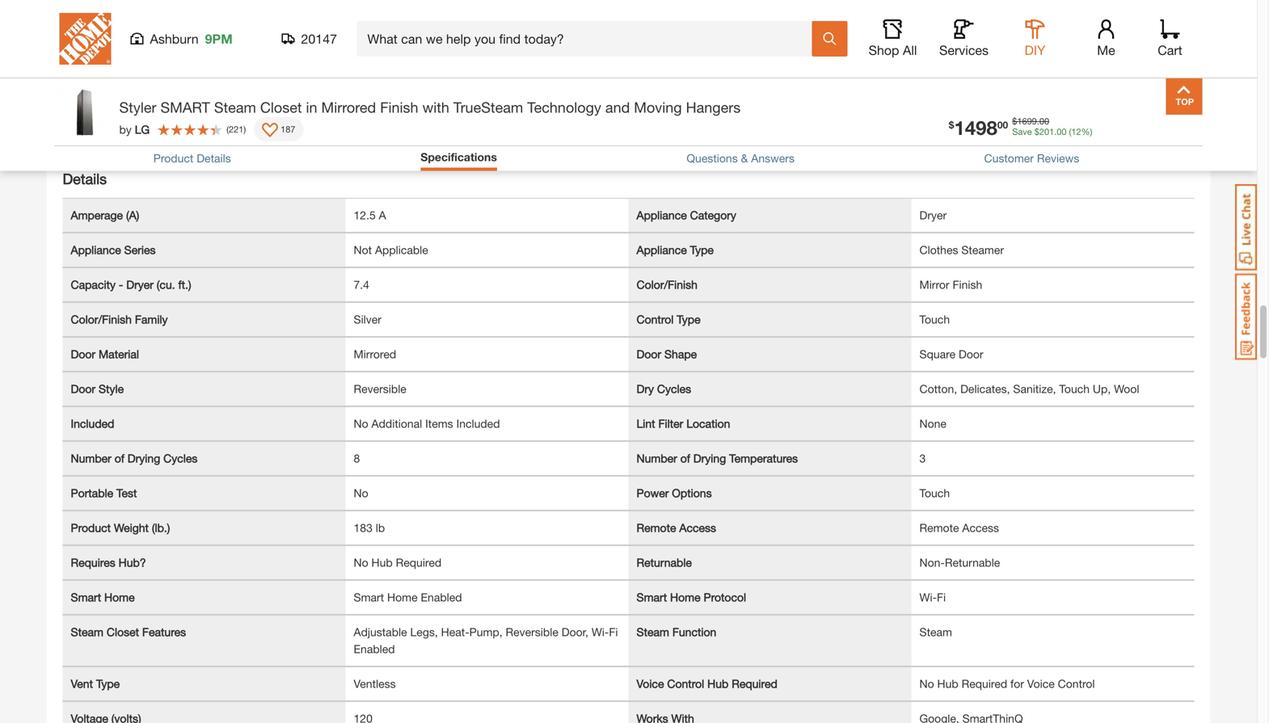 Task type: locate. For each thing, give the bounding box(es) containing it.
1 vertical spatial wi-
[[592, 626, 609, 639]]

0 horizontal spatial included
[[71, 417, 114, 430]]

$ right save
[[1034, 126, 1039, 137]]

protocol
[[704, 591, 746, 604]]

1 vertical spatial reversible
[[506, 626, 558, 639]]

3 home from the left
[[670, 591, 701, 604]]

smart for smart home protocol
[[637, 591, 667, 604]]

1 horizontal spatial wi-
[[919, 591, 937, 604]]

0 horizontal spatial (
[[226, 124, 229, 135]]

product for product details
[[153, 152, 193, 165]]

0 vertical spatial closet
[[260, 99, 302, 116]]

remote access down power options
[[637, 521, 716, 535]]

1 horizontal spatial in
[[379, 95, 388, 108]]

drying down location
[[693, 452, 726, 465]]

1 vertical spatial closet
[[107, 626, 139, 639]]

1 horizontal spatial home
[[387, 591, 418, 604]]

color/finish up control type at top right
[[637, 278, 698, 291]]

fi
[[937, 591, 946, 604], [609, 626, 618, 639]]

0 vertical spatial enabled
[[421, 591, 462, 604]]

height
[[145, 25, 178, 38]]

product left width
[[71, 95, 111, 108]]

(a)
[[126, 209, 139, 222]]

0 horizontal spatial reversible
[[354, 382, 406, 396]]

non-returnable
[[919, 556, 1000, 570]]

home down the no hub required
[[387, 591, 418, 604]]

touch left up,
[[1059, 382, 1090, 396]]

of up test
[[115, 452, 124, 465]]

wi-
[[919, 591, 937, 604], [592, 626, 609, 639]]

drying up test
[[128, 452, 160, 465]]

product down portable
[[71, 521, 111, 535]]

number up power
[[637, 452, 677, 465]]

183 lb
[[354, 521, 385, 535]]

door
[[71, 25, 95, 38], [71, 348, 95, 361], [637, 348, 661, 361], [959, 348, 983, 361], [71, 382, 95, 396]]

2 included from the left
[[456, 417, 500, 430]]

2 horizontal spatial required
[[962, 677, 1007, 691]]

details up amperage
[[63, 170, 107, 188]]

0 horizontal spatial access
[[679, 521, 716, 535]]

me
[[1097, 42, 1115, 58]]

1 horizontal spatial dryer
[[919, 209, 947, 222]]

0 horizontal spatial returnable
[[637, 556, 692, 570]]

wi- down non-
[[919, 591, 937, 604]]

.
[[1037, 116, 1039, 126], [1054, 126, 1057, 137]]

0 vertical spatial dryer
[[919, 209, 947, 222]]

door material
[[71, 348, 139, 361]]

mirrored down silver
[[354, 348, 396, 361]]

product image image
[[59, 86, 111, 139]]

closet
[[260, 99, 302, 116], [107, 626, 139, 639]]

the home depot logo image
[[59, 13, 111, 65]]

1 remote from the left
[[637, 521, 676, 535]]

1 vertical spatial fi
[[609, 626, 618, 639]]

0 horizontal spatial home
[[104, 591, 135, 604]]

product depth (in.)
[[71, 60, 165, 73]]

amperage
[[71, 209, 123, 222]]

1 vertical spatial finish
[[953, 278, 982, 291]]

enabled down adjustable
[[354, 643, 395, 656]]

remote down power
[[637, 521, 676, 535]]

ashburn 9pm
[[150, 31, 233, 46]]

touch down mirror
[[919, 313, 950, 326]]

2 smart from the left
[[354, 591, 384, 604]]

0 vertical spatial (in.)
[[148, 60, 165, 73]]

steam for steam function
[[637, 626, 669, 639]]

hangers
[[686, 99, 741, 116]]

for
[[1010, 677, 1024, 691]]

dryer up clothes
[[919, 209, 947, 222]]

diy button
[[1009, 19, 1061, 58]]

enabled up heat-
[[421, 591, 462, 604]]

lint
[[637, 417, 655, 430]]

2 remote from the left
[[919, 521, 959, 535]]

0 horizontal spatial remote access
[[637, 521, 716, 535]]

1 vertical spatial cycles
[[163, 452, 198, 465]]

specifications
[[421, 150, 497, 164]]

smart down requires
[[71, 591, 101, 604]]

reversible left door,
[[506, 626, 558, 639]]

in left 17.5
[[306, 99, 317, 116]]

17.5 in
[[354, 95, 388, 108]]

mirrored down the 20147
[[321, 99, 376, 116]]

product width (in.)
[[71, 95, 164, 108]]

1 vertical spatial details
[[63, 170, 107, 188]]

0 vertical spatial mirrored
[[321, 99, 376, 116]]

door left opening
[[71, 25, 95, 38]]

steamer
[[961, 243, 1004, 257]]

width
[[114, 95, 143, 108]]

fi down non-
[[937, 591, 946, 604]]

lg
[[135, 123, 150, 136]]

save
[[1012, 126, 1032, 137]]

access down options
[[679, 521, 716, 535]]

home up steam closet features
[[104, 591, 135, 604]]

details down ( 221 ) at the left
[[197, 152, 231, 165]]

2 returnable from the left
[[945, 556, 1000, 570]]

required for no hub required for voice control
[[962, 677, 1007, 691]]

1 horizontal spatial access
[[962, 521, 999, 535]]

00 left save
[[997, 119, 1008, 130]]

1 remote access from the left
[[637, 521, 716, 535]]

enabled
[[421, 591, 462, 604], [354, 643, 395, 656]]

product left the depth
[[71, 60, 111, 73]]

returnable up wi-fi
[[945, 556, 1000, 570]]

1 of from the left
[[115, 452, 124, 465]]

2 drying from the left
[[693, 452, 726, 465]]

00 left 12
[[1057, 126, 1067, 137]]

product for product depth (in.)
[[71, 60, 111, 73]]

1 horizontal spatial remote
[[919, 521, 959, 535]]

1 horizontal spatial number
[[637, 452, 677, 465]]

2 of from the left
[[680, 452, 690, 465]]

2 horizontal spatial 00
[[1057, 126, 1067, 137]]

2 horizontal spatial home
[[670, 591, 701, 604]]

door for mirrored
[[71, 348, 95, 361]]

0 horizontal spatial finish
[[380, 99, 418, 116]]

smart up adjustable
[[354, 591, 384, 604]]

1 horizontal spatial 00
[[1039, 116, 1049, 126]]

fi right door,
[[609, 626, 618, 639]]

20147 button
[[282, 31, 337, 47]]

appliance
[[637, 209, 687, 222], [71, 243, 121, 257], [637, 243, 687, 257]]

1 access from the left
[[679, 521, 716, 535]]

1 horizontal spatial voice
[[1027, 677, 1055, 691]]

smart up steam function
[[637, 591, 667, 604]]

appliance down amperage
[[71, 243, 121, 257]]

00 right 1699
[[1039, 116, 1049, 126]]

1 horizontal spatial returnable
[[945, 556, 1000, 570]]

1 vertical spatial color/finish
[[71, 313, 132, 326]]

number of drying cycles
[[71, 452, 198, 465]]

of for temperatures
[[680, 452, 690, 465]]

1 drying from the left
[[128, 452, 160, 465]]

number for number of drying temperatures
[[637, 452, 677, 465]]

no for no hub required for voice control
[[919, 677, 934, 691]]

wi- right door,
[[592, 626, 609, 639]]

3
[[919, 452, 926, 465]]

in right 17.5
[[379, 95, 388, 108]]

reversible up additional
[[354, 382, 406, 396]]

type right 'vent'
[[96, 677, 120, 691]]

voice down steam function
[[637, 677, 664, 691]]

color/finish up door material
[[71, 313, 132, 326]]

moving
[[634, 99, 682, 116]]

type
[[690, 243, 714, 257], [677, 313, 700, 326], [96, 677, 120, 691]]

hub for no hub required
[[371, 556, 393, 570]]

(in.) right the depth
[[148, 60, 165, 73]]

enabled inside adjustable legs, heat-pump, reversible door, wi-fi enabled
[[354, 643, 395, 656]]

1 horizontal spatial (
[[1069, 126, 1071, 137]]

1 vertical spatial mirrored
[[354, 348, 396, 361]]

of
[[115, 452, 124, 465], [680, 452, 690, 465]]

vent type
[[71, 677, 120, 691]]

2 horizontal spatial smart
[[637, 591, 667, 604]]

details
[[197, 152, 231, 165], [63, 170, 107, 188]]

1 horizontal spatial of
[[680, 452, 690, 465]]

no
[[354, 417, 368, 430], [354, 487, 368, 500], [354, 556, 368, 570], [919, 677, 934, 691]]

door shape
[[637, 348, 697, 361]]

features
[[142, 626, 186, 639]]

depth
[[114, 60, 145, 73]]

function
[[672, 626, 716, 639]]

location
[[686, 417, 730, 430]]

capacity
[[71, 278, 116, 291]]

0 vertical spatial touch
[[919, 313, 950, 326]]

2 horizontal spatial hub
[[937, 677, 958, 691]]

2 remote access from the left
[[919, 521, 999, 535]]

1 number from the left
[[71, 452, 111, 465]]

home up steam function
[[670, 591, 701, 604]]

product down smart
[[153, 152, 193, 165]]

steam down wi-fi
[[919, 626, 952, 639]]

2 horizontal spatial $
[[1034, 126, 1039, 137]]

door left material
[[71, 348, 95, 361]]

remote access up 'non-returnable'
[[919, 521, 999, 535]]

reversible inside adjustable legs, heat-pump, reversible door, wi-fi enabled
[[506, 626, 558, 639]]

appliance down appliance category at the top
[[637, 243, 687, 257]]

-
[[119, 278, 123, 291]]

1498
[[954, 116, 997, 139]]

&
[[741, 152, 748, 165]]

0 horizontal spatial closet
[[107, 626, 139, 639]]

221
[[229, 124, 244, 135]]

touch down 3
[[919, 487, 950, 500]]

hub
[[371, 556, 393, 570], [707, 677, 729, 691], [937, 677, 958, 691]]

voice right the for
[[1027, 677, 1055, 691]]

ft.)
[[178, 278, 191, 291]]

0 horizontal spatial number
[[71, 452, 111, 465]]

color/finish for color/finish
[[637, 278, 698, 291]]

dryer right -
[[126, 278, 154, 291]]

hub left the for
[[937, 677, 958, 691]]

0 horizontal spatial of
[[115, 452, 124, 465]]

remote up non-
[[919, 521, 959, 535]]

. right save
[[1037, 116, 1039, 126]]

steam down smart home
[[71, 626, 103, 639]]

smart home enabled
[[354, 591, 462, 604]]

legs,
[[410, 626, 438, 639]]

items
[[425, 417, 453, 430]]

1 horizontal spatial $
[[1012, 116, 1017, 126]]

of down lint filter location
[[680, 452, 690, 465]]

1 horizontal spatial smart
[[354, 591, 384, 604]]

1 vertical spatial enabled
[[354, 643, 395, 656]]

0 horizontal spatial drying
[[128, 452, 160, 465]]

by lg
[[119, 123, 150, 136]]

0 vertical spatial reversible
[[354, 382, 406, 396]]

0 horizontal spatial voice
[[637, 677, 664, 691]]

1 horizontal spatial color/finish
[[637, 278, 698, 291]]

services button
[[938, 19, 990, 58]]

shop all
[[869, 42, 917, 58]]

2 number from the left
[[637, 452, 677, 465]]

12.5
[[354, 209, 376, 222]]

0 horizontal spatial required
[[396, 556, 441, 570]]

of for cycles
[[115, 452, 124, 465]]

( left )
[[226, 124, 229, 135]]

2 home from the left
[[387, 591, 418, 604]]

door opening height (in.)
[[71, 25, 199, 38]]

family
[[135, 313, 168, 326]]

1 horizontal spatial required
[[732, 677, 777, 691]]

cycles right dry
[[657, 382, 691, 396]]

door left style
[[71, 382, 95, 396]]

0 horizontal spatial fi
[[609, 626, 618, 639]]

0 horizontal spatial hub
[[371, 556, 393, 570]]

and
[[605, 99, 630, 116]]

$ left save
[[949, 119, 954, 130]]

%)
[[1081, 126, 1092, 137]]

type for vent type
[[96, 677, 120, 691]]

1 vertical spatial (in.)
[[147, 95, 164, 108]]

closet up 187 dropdown button
[[260, 99, 302, 116]]

hub down lb
[[371, 556, 393, 570]]

drying
[[128, 452, 160, 465], [693, 452, 726, 465]]

questions & answers
[[687, 152, 795, 165]]

returnable up "smart home protocol"
[[637, 556, 692, 570]]

included right items
[[456, 417, 500, 430]]

finish right 17.5
[[380, 99, 418, 116]]

. left 12
[[1054, 126, 1057, 137]]

1 vertical spatial dryer
[[126, 278, 154, 291]]

required
[[396, 556, 441, 570], [732, 677, 777, 691], [962, 677, 1007, 691]]

product for product width (in.)
[[71, 95, 111, 108]]

non-
[[919, 556, 945, 570]]

$ left 201
[[1012, 116, 1017, 126]]

appliance for appliance category
[[637, 209, 687, 222]]

0 horizontal spatial smart
[[71, 591, 101, 604]]

0 vertical spatial cycles
[[657, 382, 691, 396]]

1 vertical spatial type
[[677, 313, 700, 326]]

1 home from the left
[[104, 591, 135, 604]]

closet down smart home
[[107, 626, 139, 639]]

1 horizontal spatial reversible
[[506, 626, 558, 639]]

0 vertical spatial wi-
[[919, 591, 937, 604]]

$ 1498 00 $ 1699 . 00 save $ 201 . 00 ( 12 %)
[[949, 116, 1092, 139]]

0 vertical spatial finish
[[380, 99, 418, 116]]

control down function
[[667, 677, 704, 691]]

cycles up (lb.)
[[163, 452, 198, 465]]

1 horizontal spatial enabled
[[421, 591, 462, 604]]

requires
[[71, 556, 115, 570]]

top button
[[1166, 78, 1202, 115]]

home
[[104, 591, 135, 604], [387, 591, 418, 604], [670, 591, 701, 604]]

1 smart from the left
[[71, 591, 101, 604]]

0 horizontal spatial wi-
[[592, 626, 609, 639]]

0 horizontal spatial enabled
[[354, 643, 395, 656]]

appliance for appliance type
[[637, 243, 687, 257]]

(in.) for product width (in.)
[[147, 95, 164, 108]]

style
[[99, 382, 124, 396]]

1 horizontal spatial finish
[[953, 278, 982, 291]]

1 horizontal spatial drying
[[693, 452, 726, 465]]

1 horizontal spatial remote access
[[919, 521, 999, 535]]

smart for smart home
[[71, 591, 101, 604]]

0 horizontal spatial color/finish
[[71, 313, 132, 326]]

included down door style
[[71, 417, 114, 430]]

shop
[[869, 42, 899, 58]]

finish right mirror
[[953, 278, 982, 291]]

2 vertical spatial type
[[96, 677, 120, 691]]

( left %)
[[1069, 126, 1071, 137]]

type down category at the top
[[690, 243, 714, 257]]

0 horizontal spatial remote
[[637, 521, 676, 535]]

3 smart from the left
[[637, 591, 667, 604]]

appliance up the appliance type
[[637, 209, 687, 222]]

type up shape at the top of page
[[677, 313, 700, 326]]

0 vertical spatial details
[[197, 152, 231, 165]]

ashburn
[[150, 31, 199, 46]]

0 vertical spatial color/finish
[[637, 278, 698, 291]]

smart for smart home enabled
[[354, 591, 384, 604]]

control
[[637, 313, 674, 326], [667, 677, 704, 691], [1058, 677, 1095, 691]]

hub down function
[[707, 677, 729, 691]]

dryer
[[919, 209, 947, 222], [126, 278, 154, 291]]

steam for steam closet features
[[71, 626, 103, 639]]

access up 'non-returnable'
[[962, 521, 999, 535]]

home for smart home protocol
[[670, 591, 701, 604]]

number up portable
[[71, 452, 111, 465]]

0 vertical spatial type
[[690, 243, 714, 257]]

steam left function
[[637, 626, 669, 639]]

1 horizontal spatial included
[[456, 417, 500, 430]]

2 vertical spatial touch
[[919, 487, 950, 500]]

0 vertical spatial fi
[[937, 591, 946, 604]]

(in.) right width
[[147, 95, 164, 108]]



Task type: describe. For each thing, give the bounding box(es) containing it.
adjustable legs, heat-pump, reversible door, wi-fi enabled
[[354, 626, 618, 656]]

customer reviews
[[984, 152, 1079, 165]]

delicates,
[[960, 382, 1010, 396]]

(in.)
[[181, 25, 199, 38]]

fi inside adjustable legs, heat-pump, reversible door, wi-fi enabled
[[609, 626, 618, 639]]

7.4
[[354, 278, 369, 291]]

touch for control type
[[919, 313, 950, 326]]

no for no hub required
[[354, 556, 368, 570]]

square
[[919, 348, 956, 361]]

183
[[354, 521, 373, 535]]

color/finish family
[[71, 313, 168, 326]]

control right the for
[[1058, 677, 1095, 691]]

1 returnable from the left
[[637, 556, 692, 570]]

0 horizontal spatial in
[[306, 99, 317, 116]]

number of drying temperatures
[[637, 452, 798, 465]]

material
[[99, 348, 139, 361]]

by
[[119, 123, 132, 136]]

steam for steam
[[919, 626, 952, 639]]

1699
[[1017, 116, 1037, 126]]

appliance for appliance series
[[71, 243, 121, 257]]

20147
[[301, 31, 337, 46]]

home for smart home enabled
[[387, 591, 418, 604]]

lb
[[376, 521, 385, 535]]

clothes
[[919, 243, 958, 257]]

17.5
[[354, 95, 376, 108]]

1 voice from the left
[[637, 677, 664, 691]]

adjustable
[[354, 626, 407, 639]]

portable
[[71, 487, 113, 500]]

0 horizontal spatial cycles
[[163, 452, 198, 465]]

door style
[[71, 382, 124, 396]]

1 horizontal spatial details
[[197, 152, 231, 165]]

1 included from the left
[[71, 417, 114, 430]]

none
[[919, 417, 947, 430]]

1 horizontal spatial closet
[[260, 99, 302, 116]]

required for no hub required
[[396, 556, 441, 570]]

me button
[[1080, 19, 1132, 58]]

1 horizontal spatial cycles
[[657, 382, 691, 396]]

touch for power options
[[919, 487, 950, 500]]

smart
[[160, 99, 210, 116]]

truesteam
[[453, 99, 523, 116]]

dry cycles
[[637, 382, 691, 396]]

services
[[939, 42, 989, 58]]

door for reversible
[[71, 382, 95, 396]]

( 221 )
[[226, 124, 246, 135]]

with
[[422, 99, 449, 116]]

reviews
[[1037, 152, 1079, 165]]

voice control hub required
[[637, 677, 777, 691]]

opening
[[99, 25, 142, 38]]

product details
[[153, 152, 231, 165]]

lint filter location
[[637, 417, 730, 430]]

201
[[1039, 126, 1054, 137]]

187 button
[[254, 117, 304, 141]]

type for control type
[[677, 313, 700, 326]]

0 horizontal spatial details
[[63, 170, 107, 188]]

mirror
[[919, 278, 949, 291]]

pump,
[[469, 626, 502, 639]]

no hub required for voice control
[[919, 677, 1095, 691]]

(lb.)
[[152, 521, 170, 535]]

not
[[354, 243, 372, 257]]

door right square
[[959, 348, 983, 361]]

1 horizontal spatial fi
[[937, 591, 946, 604]]

display image
[[262, 123, 278, 139]]

live chat image
[[1235, 184, 1257, 271]]

2 access from the left
[[962, 521, 999, 535]]

type for appliance type
[[690, 243, 714, 257]]

filter
[[658, 417, 683, 430]]

)
[[244, 124, 246, 135]]

drying for cycles
[[128, 452, 160, 465]]

smart home
[[71, 591, 135, 604]]

drying for temperatures
[[693, 452, 726, 465]]

no for no
[[354, 487, 368, 500]]

options
[[672, 487, 712, 500]]

no hub required
[[354, 556, 441, 570]]

steam function
[[637, 626, 716, 639]]

clothes steamer
[[919, 243, 1004, 257]]

number for number of drying cycles
[[71, 452, 111, 465]]

dry
[[637, 382, 654, 396]]

( inside $ 1498 00 $ 1699 . 00 save $ 201 . 00 ( 12 %)
[[1069, 126, 1071, 137]]

shop all button
[[867, 19, 919, 58]]

door for 72
[[71, 25, 95, 38]]

styler smart steam closet in mirrored finish with truesteam technology and moving hangers
[[119, 99, 741, 116]]

product for product weight (lb.)
[[71, 521, 111, 535]]

8
[[354, 452, 360, 465]]

1 horizontal spatial .
[[1054, 126, 1057, 137]]

product weight (lb.)
[[71, 521, 170, 535]]

control up door shape
[[637, 313, 674, 326]]

cotton,
[[919, 382, 957, 396]]

vent
[[71, 677, 93, 691]]

1 vertical spatial touch
[[1059, 382, 1090, 396]]

home for smart home
[[104, 591, 135, 604]]

heat-
[[441, 626, 469, 639]]

cart link
[[1152, 19, 1188, 58]]

no for no additional items included
[[354, 417, 368, 430]]

1 horizontal spatial hub
[[707, 677, 729, 691]]

cotton, delicates, sanitize, touch up, wool
[[919, 382, 1139, 396]]

answers
[[751, 152, 795, 165]]

steam closet features
[[71, 626, 186, 639]]

series
[[124, 243, 156, 257]]

0 horizontal spatial 00
[[997, 119, 1008, 130]]

wi- inside adjustable legs, heat-pump, reversible door, wi-fi enabled
[[592, 626, 609, 639]]

(in.) for product depth (in.)
[[148, 60, 165, 73]]

0 horizontal spatial $
[[949, 119, 954, 130]]

0 horizontal spatial dryer
[[126, 278, 154, 291]]

shape
[[664, 348, 697, 361]]

requires hub?
[[71, 556, 146, 570]]

hub?
[[119, 556, 146, 570]]

color/finish for color/finish family
[[71, 313, 132, 326]]

0 horizontal spatial .
[[1037, 116, 1039, 126]]

additional
[[371, 417, 422, 430]]

187
[[281, 124, 295, 135]]

What can we help you find today? search field
[[367, 22, 811, 56]]

weight
[[114, 521, 149, 535]]

door left shape at the top of page
[[637, 348, 661, 361]]

feedback link image
[[1235, 273, 1257, 361]]

silver
[[354, 313, 382, 326]]

hub for no hub required for voice control
[[937, 677, 958, 691]]

no additional items included
[[354, 417, 500, 430]]

technology
[[527, 99, 601, 116]]

appliance series
[[71, 243, 156, 257]]

wi-fi
[[919, 591, 946, 604]]

portable test
[[71, 487, 137, 500]]

temperatures
[[729, 452, 798, 465]]

steam up the 221
[[214, 99, 256, 116]]

2 voice from the left
[[1027, 677, 1055, 691]]

up,
[[1093, 382, 1111, 396]]



Task type: vqa. For each thing, say whether or not it's contained in the screenshot.


